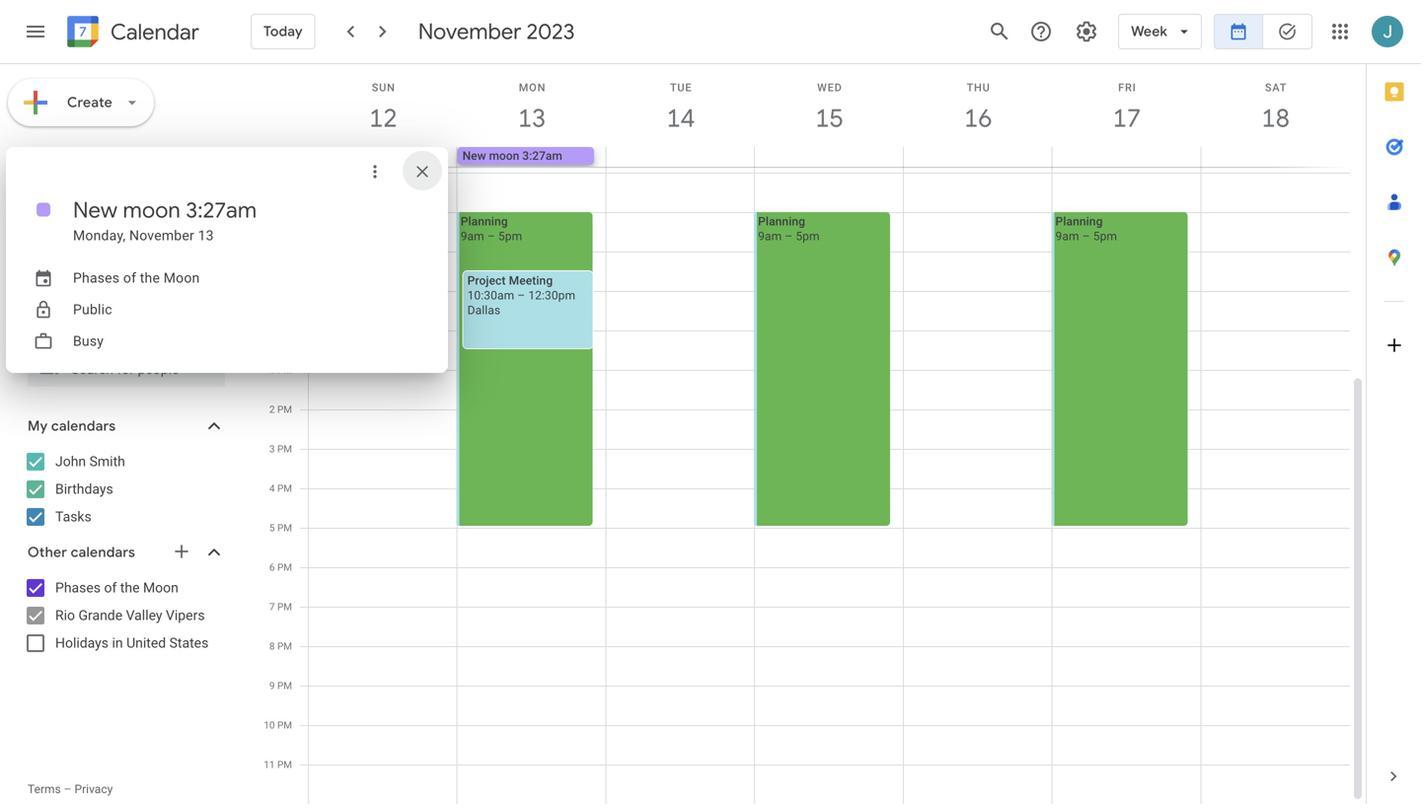 Task type: describe. For each thing, give the bounding box(es) containing it.
dallas
[[467, 304, 501, 317]]

sat 18
[[1260, 81, 1289, 135]]

new for new moon 3:27am
[[463, 149, 486, 163]]

2 pm
[[269, 404, 292, 416]]

28
[[89, 296, 100, 308]]

14 link
[[658, 96, 704, 141]]

tue
[[670, 81, 692, 94]]

20 element
[[52, 266, 76, 290]]

busy
[[73, 333, 104, 349]]

public
[[73, 302, 112, 318]]

10 element
[[174, 219, 197, 243]]

2 5pm from the left
[[796, 229, 820, 243]]

4 for 4
[[213, 201, 219, 213]]

new moon 3:27am heading
[[73, 196, 257, 224]]

8 for 8
[[122, 225, 128, 237]]

3 planning from the left
[[1056, 215, 1103, 228]]

cell down "22"
[[110, 290, 140, 314]]

grande
[[78, 608, 123, 624]]

october 30 element
[[52, 195, 76, 219]]

create
[[67, 94, 112, 112]]

of inside other calendars list
[[104, 580, 117, 596]]

3 planning 9am – 5pm from the left
[[1056, 215, 1117, 243]]

5 pm
[[269, 522, 292, 534]]

28 element
[[83, 290, 106, 314]]

wed 15
[[814, 81, 843, 135]]

pm for 11 pm
[[277, 759, 292, 771]]

21
[[89, 272, 100, 284]]

holidays
[[55, 635, 109, 651]]

10 pm
[[264, 720, 292, 731]]

date_range
[[1229, 22, 1249, 41]]

pm for 8 pm
[[277, 641, 292, 652]]

sun 12
[[368, 81, 396, 135]]

14
[[665, 102, 694, 135]]

wed
[[817, 81, 843, 94]]

3 9am from the left
[[1056, 229, 1079, 243]]

terms – privacy
[[28, 783, 113, 797]]

calendars for my calendars
[[51, 418, 116, 435]]

thu
[[967, 81, 991, 94]]

0 vertical spatial the
[[140, 270, 160, 286]]

smith
[[89, 454, 125, 470]]

3 5pm from the left
[[1093, 229, 1117, 243]]

17 link
[[1104, 96, 1150, 141]]

9 pm
[[269, 680, 292, 692]]

new moon 3:27am button
[[458, 147, 594, 165]]

8 for 8 pm
[[269, 641, 275, 652]]

15 element
[[113, 243, 137, 266]]

project meeting 10:30am – 12:30pm dallas
[[467, 274, 576, 317]]

terms link
[[28, 783, 61, 797]]

9 for 9 pm
[[269, 680, 275, 692]]

today button
[[251, 8, 316, 55]]

date_range button
[[1214, 8, 1263, 55]]

11 pm
[[264, 759, 292, 771]]

10:30am
[[467, 289, 514, 303]]

settings menu image
[[1075, 20, 1099, 43]]

31
[[89, 201, 100, 213]]

13 inside new moon 3:27am monday, november 13
[[198, 228, 214, 244]]

pm for 3 pm
[[277, 443, 292, 455]]

new moon 3:27am
[[463, 149, 562, 163]]

week
[[1131, 23, 1168, 40]]

1 horizontal spatial 2023
[[527, 18, 575, 45]]

pm for 4 pm
[[277, 483, 292, 494]]

8 pm
[[269, 641, 292, 652]]

2 9am from the left
[[758, 229, 782, 243]]

4 for 4 pm
[[269, 483, 275, 494]]

tue 14
[[665, 81, 694, 135]]

4 pm
[[269, 483, 292, 494]]

3:27am for new moon 3:27am
[[522, 149, 562, 163]]

task_alt
[[1278, 22, 1297, 41]]

rio grande valley vipers
[[55, 608, 205, 624]]

6
[[269, 562, 275, 573]]

1 for 1
[[122, 201, 128, 213]]

phases of the moon inside other calendars list
[[55, 580, 179, 596]]

2 planning 9am – 5pm from the left
[[758, 215, 820, 243]]

5 element
[[22, 219, 46, 243]]

3:27am for new moon 3:27am monday, november 13
[[186, 196, 257, 224]]

moon inside other calendars list
[[143, 580, 179, 596]]

1 planning from the left
[[461, 215, 508, 228]]

7 pm
[[269, 601, 292, 613]]

calendar element
[[63, 12, 199, 55]]

2 horizontal spatial november
[[418, 18, 521, 45]]

cell down the "12" 'link'
[[309, 147, 458, 167]]

23 element
[[143, 266, 167, 290]]

0 vertical spatial phases
[[73, 270, 120, 286]]

cell down 15 link
[[755, 147, 903, 167]]

cell down 16 link
[[903, 147, 1052, 167]]

19 element
[[22, 266, 46, 290]]

3 pm
[[269, 443, 292, 455]]

row containing 19
[[19, 266, 231, 290]]

mon
[[519, 81, 546, 94]]

1 5pm from the left
[[498, 229, 522, 243]]

tasks
[[55, 509, 92, 525]]

cell down 17
[[1052, 147, 1201, 167]]

22
[[119, 272, 130, 284]]

meeting
[[509, 274, 553, 288]]

12:30pm
[[528, 289, 576, 303]]

monday,
[[73, 228, 126, 244]]

other
[[28, 544, 67, 562]]

10 for 10 pm
[[264, 720, 275, 731]]

states
[[169, 635, 209, 651]]

1 pm
[[269, 364, 292, 376]]

7 for 7 pm
[[269, 601, 275, 613]]

15
[[814, 102, 842, 135]]

18 link
[[1253, 96, 1299, 141]]

valley
[[126, 608, 162, 624]]

december 4 element
[[52, 314, 76, 338]]

19
[[28, 272, 40, 284]]

december 5 element
[[83, 314, 106, 338]]

22 element
[[113, 266, 137, 290]]

pm for 10 pm
[[277, 720, 292, 731]]



Task type: locate. For each thing, give the bounding box(es) containing it.
december 3 element
[[22, 314, 46, 338]]

phases of the moon up rio grande valley vipers at the left of page
[[55, 580, 179, 596]]

1 vertical spatial 11
[[264, 759, 275, 771]]

2 right october 31 element
[[152, 201, 158, 213]]

2023 up mon
[[527, 18, 575, 45]]

1 up 2 pm
[[269, 364, 275, 376]]

sun
[[372, 81, 396, 94]]

7 inside row
[[92, 225, 97, 237]]

week button
[[1118, 8, 1202, 55]]

8 inside row
[[122, 225, 128, 237]]

11 element
[[204, 219, 228, 243]]

0 vertical spatial 7
[[92, 225, 97, 237]]

8
[[122, 225, 128, 237], [269, 641, 275, 652]]

the up rio grande valley vipers at the left of page
[[120, 580, 140, 596]]

1 vertical spatial 7
[[269, 601, 275, 613]]

16
[[963, 102, 991, 135]]

john smith
[[55, 454, 125, 470]]

pm down 9 pm at the bottom
[[277, 720, 292, 731]]

of up grande
[[104, 580, 117, 596]]

1 inside row group
[[122, 201, 128, 213]]

0 horizontal spatial 7
[[92, 225, 97, 237]]

7 inside grid
[[269, 601, 275, 613]]

moon inside button
[[489, 149, 519, 163]]

of
[[123, 270, 136, 286], [104, 580, 117, 596]]

8 down 7 pm
[[269, 641, 275, 652]]

–
[[487, 229, 495, 243], [785, 229, 793, 243], [1082, 229, 1090, 243], [517, 289, 525, 303], [64, 783, 72, 797]]

10 pm from the top
[[277, 720, 292, 731]]

13 inside mon 13
[[517, 102, 545, 135]]

privacy link
[[75, 783, 113, 797]]

october 29 element
[[22, 195, 46, 219]]

13 down mon
[[517, 102, 545, 135]]

0 vertical spatial new
[[463, 149, 486, 163]]

0 vertical spatial moon
[[489, 149, 519, 163]]

3 row from the top
[[19, 266, 231, 290]]

24 element
[[174, 266, 197, 290]]

cell down 14 link
[[606, 147, 755, 167]]

1 vertical spatial 3:27am
[[186, 196, 257, 224]]

row containing 7
[[19, 219, 231, 243]]

10 up 11 pm
[[264, 720, 275, 731]]

11
[[210, 225, 221, 237], [264, 759, 275, 771]]

11 for 11 pm
[[264, 759, 275, 771]]

cell down 18
[[1201, 147, 1349, 167]]

26 element
[[22, 290, 46, 314]]

1 vertical spatial 3
[[269, 443, 275, 455]]

moon right the 23 on the left top
[[164, 270, 200, 286]]

– inside project meeting 10:30am – 12:30pm dallas
[[517, 289, 525, 303]]

november down new moon 3:27am heading
[[129, 228, 194, 244]]

today
[[264, 23, 303, 40]]

of down '15' element
[[123, 270, 136, 286]]

my calendars
[[28, 418, 116, 435]]

pm down 3 pm
[[277, 483, 292, 494]]

11 down "10 pm"
[[264, 759, 275, 771]]

1
[[122, 201, 128, 213], [269, 364, 275, 376]]

0 horizontal spatial new
[[73, 196, 118, 224]]

1 horizontal spatial 7
[[269, 601, 275, 613]]

new inside new moon 3:27am monday, november 13
[[73, 196, 118, 224]]

0 vertical spatial of
[[123, 270, 136, 286]]

1 for 1 pm
[[269, 364, 275, 376]]

0 horizontal spatial 5pm
[[498, 229, 522, 243]]

29
[[28, 201, 40, 213]]

1 vertical spatial moon
[[143, 580, 179, 596]]

2 row from the top
[[19, 219, 231, 243]]

0 vertical spatial 2
[[152, 201, 158, 213]]

terms
[[28, 783, 61, 797]]

new for new moon 3:27am monday, november 13
[[73, 196, 118, 224]]

13 right 10 element
[[198, 228, 214, 244]]

pm up 4 pm
[[277, 443, 292, 455]]

pm up 3 pm
[[277, 404, 292, 416]]

0 horizontal spatial 1
[[122, 201, 128, 213]]

november 2023
[[418, 18, 575, 45], [28, 147, 133, 165]]

row containing 26
[[19, 290, 231, 314]]

3 inside grid
[[269, 443, 275, 455]]

the inside list
[[120, 580, 140, 596]]

1 horizontal spatial planning 9am – 5pm
[[758, 215, 820, 243]]

6 pm
[[269, 562, 292, 573]]

1 horizontal spatial moon
[[489, 149, 519, 163]]

6 pm from the top
[[277, 562, 292, 573]]

11 for 11
[[210, 225, 221, 237]]

1 horizontal spatial 13
[[517, 102, 545, 135]]

3 inside row
[[183, 201, 188, 213]]

vipers
[[166, 608, 205, 624]]

3:27am down '13' link
[[522, 149, 562, 163]]

0 horizontal spatial 3
[[183, 201, 188, 213]]

new inside button
[[463, 149, 486, 163]]

7 down 6
[[269, 601, 275, 613]]

4
[[213, 201, 219, 213], [269, 483, 275, 494]]

1 vertical spatial moon
[[123, 196, 181, 224]]

fri 17
[[1112, 81, 1140, 135]]

0 horizontal spatial 3:27am
[[186, 196, 257, 224]]

17
[[1112, 102, 1140, 135]]

phases inside other calendars list
[[55, 580, 101, 596]]

pm for 7 pm
[[277, 601, 292, 613]]

calendars up john smith
[[51, 418, 116, 435]]

cell right 'december 5' element
[[110, 314, 140, 338]]

1 row from the top
[[19, 195, 231, 219]]

1 vertical spatial november
[[28, 147, 97, 165]]

2 horizontal spatial planning
[[1056, 215, 1103, 228]]

0 horizontal spatial of
[[104, 580, 117, 596]]

november up october 30 "element"
[[28, 147, 97, 165]]

row group
[[19, 195, 231, 338]]

0 vertical spatial 13
[[517, 102, 545, 135]]

moon down '13' link
[[489, 149, 519, 163]]

0 horizontal spatial planning
[[461, 215, 508, 228]]

moon up '15' element
[[123, 196, 181, 224]]

privacy
[[75, 783, 113, 797]]

my calendars list
[[4, 446, 245, 533]]

1 horizontal spatial 10
[[264, 720, 275, 731]]

pm for 1 pm
[[277, 364, 292, 376]]

1 vertical spatial calendars
[[71, 544, 135, 562]]

3 pm from the top
[[277, 443, 292, 455]]

1 vertical spatial 8
[[269, 641, 275, 652]]

birthdays
[[55, 481, 113, 497]]

5 pm from the top
[[277, 522, 292, 534]]

0 horizontal spatial moon
[[123, 196, 181, 224]]

11 right 10 element
[[210, 225, 221, 237]]

0 vertical spatial 1
[[122, 201, 128, 213]]

row
[[19, 195, 231, 219], [19, 219, 231, 243], [19, 266, 231, 290], [19, 290, 231, 314], [19, 314, 231, 338]]

1 9am from the left
[[461, 229, 484, 243]]

0 horizontal spatial 2023
[[101, 147, 133, 165]]

other calendars button
[[4, 537, 245, 569]]

15 link
[[807, 96, 852, 141]]

1 vertical spatial 1
[[269, 364, 275, 376]]

4 up '5'
[[269, 483, 275, 494]]

1 vertical spatial phases
[[55, 580, 101, 596]]

0 horizontal spatial 2
[[152, 201, 158, 213]]

holidays in united states
[[55, 635, 209, 651]]

0 vertical spatial 4
[[213, 201, 219, 213]]

7 pm from the top
[[277, 601, 292, 613]]

1 horizontal spatial 5pm
[[796, 229, 820, 243]]

0 vertical spatial calendars
[[51, 418, 116, 435]]

26
[[28, 296, 40, 308]]

0 vertical spatial 8
[[122, 225, 128, 237]]

5pm
[[498, 229, 522, 243], [796, 229, 820, 243], [1093, 229, 1117, 243]]

pm up 9 pm at the bottom
[[277, 641, 292, 652]]

november inside new moon 3:27am monday, november 13
[[129, 228, 194, 244]]

moon for new moon 3:27am
[[489, 149, 519, 163]]

18
[[1260, 102, 1289, 135]]

sat
[[1265, 81, 1287, 94]]

3:27am inside new moon 3:27am monday, november 13
[[186, 196, 257, 224]]

7 for 7
[[92, 225, 97, 237]]

new
[[463, 149, 486, 163], [73, 196, 118, 224]]

5
[[269, 522, 275, 534]]

0 vertical spatial 3
[[183, 201, 188, 213]]

2 horizontal spatial 9am
[[1056, 229, 1079, 243]]

1 vertical spatial 2023
[[101, 147, 133, 165]]

1 vertical spatial 4
[[269, 483, 275, 494]]

add other calendars image
[[172, 542, 191, 562]]

cell
[[309, 147, 458, 167], [606, 147, 755, 167], [755, 147, 903, 167], [903, 147, 1052, 167], [1052, 147, 1201, 167], [1201, 147, 1349, 167], [110, 290, 140, 314], [110, 314, 140, 338]]

row group containing 29
[[19, 195, 231, 338]]

grid containing 12
[[253, 64, 1366, 804]]

1 horizontal spatial 2
[[269, 404, 275, 416]]

phases up 28 element
[[73, 270, 120, 286]]

1 horizontal spatial 4
[[269, 483, 275, 494]]

1 vertical spatial 10
[[264, 720, 275, 731]]

pm down the 6 pm
[[277, 601, 292, 613]]

16 link
[[956, 96, 1001, 141]]

0 horizontal spatial 4
[[213, 201, 219, 213]]

in
[[112, 635, 123, 651]]

phases of the moon down '15' element
[[73, 270, 200, 286]]

2 up 3 pm
[[269, 404, 275, 416]]

0 horizontal spatial november 2023
[[28, 147, 133, 165]]

4 inside row
[[213, 201, 219, 213]]

0 vertical spatial 9
[[152, 225, 158, 237]]

calendars for other calendars
[[71, 544, 135, 562]]

1 vertical spatial 9
[[269, 680, 275, 692]]

calendar
[[111, 18, 199, 46]]

0 vertical spatial moon
[[164, 270, 200, 286]]

10 inside 10 element
[[180, 225, 191, 237]]

other calendars list
[[4, 572, 245, 659]]

11 inside row group
[[210, 225, 221, 237]]

0 horizontal spatial 8
[[122, 225, 128, 237]]

2 inside row group
[[152, 201, 158, 213]]

planning
[[461, 215, 508, 228], [758, 215, 805, 228], [1056, 215, 1103, 228]]

1 horizontal spatial november 2023
[[418, 18, 575, 45]]

thu 16
[[963, 81, 991, 135]]

11 pm from the top
[[277, 759, 292, 771]]

9 pm from the top
[[277, 680, 292, 692]]

10 down new moon 3:27am heading
[[180, 225, 191, 237]]

november up mon
[[418, 18, 521, 45]]

tab list
[[1367, 64, 1421, 749]]

1 horizontal spatial planning
[[758, 215, 805, 228]]

1 vertical spatial 13
[[198, 228, 214, 244]]

0 horizontal spatial 10
[[180, 225, 191, 237]]

1 vertical spatial new
[[73, 196, 118, 224]]

november
[[418, 18, 521, 45], [28, 147, 97, 165], [129, 228, 194, 244]]

0 horizontal spatial november
[[28, 147, 97, 165]]

main drawer image
[[24, 20, 47, 43]]

row containing 29
[[19, 195, 231, 219]]

1 vertical spatial phases of the moon
[[55, 580, 179, 596]]

john
[[55, 454, 86, 470]]

8 inside grid
[[269, 641, 275, 652]]

new moon 3:27am monday, november 13
[[73, 196, 257, 244]]

0 vertical spatial phases of the moon
[[73, 270, 200, 286]]

9
[[152, 225, 158, 237], [269, 680, 275, 692]]

moon inside new moon 3:27am monday, november 13
[[123, 196, 181, 224]]

0 vertical spatial november
[[418, 18, 521, 45]]

3 for 3 pm
[[269, 443, 275, 455]]

moon up valley
[[143, 580, 179, 596]]

0 horizontal spatial 9am
[[461, 229, 484, 243]]

12 link
[[361, 96, 406, 141]]

1 horizontal spatial 3
[[269, 443, 275, 455]]

1 horizontal spatial 1
[[269, 364, 275, 376]]

2 for 2
[[152, 201, 158, 213]]

3:27am inside button
[[522, 149, 562, 163]]

my calendars button
[[4, 411, 245, 442]]

4 row from the top
[[19, 290, 231, 314]]

2 planning from the left
[[758, 215, 805, 228]]

1 vertical spatial of
[[104, 580, 117, 596]]

1 right october 31 element
[[122, 201, 128, 213]]

0 horizontal spatial 13
[[198, 228, 214, 244]]

pm for 9 pm
[[277, 680, 292, 692]]

phases up rio at the bottom left of the page
[[55, 580, 101, 596]]

project
[[467, 274, 506, 288]]

mon 13
[[517, 81, 546, 135]]

7 down october 31 element
[[92, 225, 97, 237]]

fri
[[1118, 81, 1137, 94]]

1 pm from the top
[[277, 364, 292, 376]]

3 up 4 pm
[[269, 443, 275, 455]]

10 for 10
[[180, 225, 191, 237]]

3 up 10 element
[[183, 201, 188, 213]]

pm right '5'
[[277, 522, 292, 534]]

0 vertical spatial 3:27am
[[522, 149, 562, 163]]

grid
[[253, 64, 1366, 804]]

2
[[152, 201, 158, 213], [269, 404, 275, 416]]

0 horizontal spatial 11
[[210, 225, 221, 237]]

None search field
[[0, 343, 245, 387]]

pm down 8 pm
[[277, 680, 292, 692]]

1 horizontal spatial 8
[[269, 641, 275, 652]]

0 vertical spatial 2023
[[527, 18, 575, 45]]

4 up 11 element
[[213, 201, 219, 213]]

2023 up october 31 element
[[101, 147, 133, 165]]

moon
[[164, 270, 200, 286], [143, 580, 179, 596]]

23
[[150, 272, 161, 284]]

1 vertical spatial november 2023
[[28, 147, 133, 165]]

my
[[28, 418, 48, 435]]

calendars down tasks
[[71, 544, 135, 562]]

november 2023 up "31"
[[28, 147, 133, 165]]

9 down new moon 3:27am heading
[[152, 225, 158, 237]]

october 31 element
[[83, 195, 106, 219]]

pm for 5 pm
[[277, 522, 292, 534]]

2 pm from the top
[[277, 404, 292, 416]]

1 horizontal spatial new
[[463, 149, 486, 163]]

2 horizontal spatial 5pm
[[1093, 229, 1117, 243]]

november 2023 up mon
[[418, 18, 575, 45]]

pm for 6 pm
[[277, 562, 292, 573]]

task_alt button
[[1263, 8, 1313, 55]]

moon for new moon 3:27am monday, november 13
[[123, 196, 181, 224]]

0 horizontal spatial planning 9am – 5pm
[[461, 215, 522, 243]]

3:27am up 24 element
[[186, 196, 257, 224]]

2 for 2 pm
[[269, 404, 275, 416]]

pm for 2 pm
[[277, 404, 292, 416]]

8 pm from the top
[[277, 641, 292, 652]]

0 vertical spatial november 2023
[[418, 18, 575, 45]]

0 vertical spatial 11
[[210, 225, 221, 237]]

8 up '15' element
[[122, 225, 128, 237]]

9 inside row group
[[152, 225, 158, 237]]

planning 9am – 5pm
[[461, 215, 522, 243], [758, 215, 820, 243], [1056, 215, 1117, 243]]

phases
[[73, 270, 120, 286], [55, 580, 101, 596]]

13 link
[[509, 96, 555, 141]]

9 for 9
[[152, 225, 158, 237]]

rio
[[55, 608, 75, 624]]

9am
[[461, 229, 484, 243], [758, 229, 782, 243], [1056, 229, 1079, 243]]

1 horizontal spatial 9
[[269, 680, 275, 692]]

21 element
[[83, 266, 106, 290]]

3 for 3
[[183, 201, 188, 213]]

4 inside grid
[[269, 483, 275, 494]]

other calendars
[[28, 544, 135, 562]]

10
[[180, 225, 191, 237], [264, 720, 275, 731]]

pm
[[277, 364, 292, 376], [277, 404, 292, 416], [277, 443, 292, 455], [277, 483, 292, 494], [277, 522, 292, 534], [277, 562, 292, 573], [277, 601, 292, 613], [277, 641, 292, 652], [277, 680, 292, 692], [277, 720, 292, 731], [277, 759, 292, 771]]

4 pm from the top
[[277, 483, 292, 494]]

3:27am
[[522, 149, 562, 163], [186, 196, 257, 224]]

the right 22 element
[[140, 270, 160, 286]]

13
[[517, 102, 545, 135], [198, 228, 214, 244]]

calendar heading
[[107, 18, 199, 46]]

12
[[368, 102, 396, 135]]

1 vertical spatial 2
[[269, 404, 275, 416]]

0 vertical spatial 10
[[180, 225, 191, 237]]

5 row from the top
[[19, 314, 231, 338]]

24
[[180, 272, 191, 284]]

1 vertical spatial the
[[120, 580, 140, 596]]

1 horizontal spatial 3:27am
[[522, 149, 562, 163]]

2 vertical spatial november
[[129, 228, 194, 244]]

3
[[183, 201, 188, 213], [269, 443, 275, 455]]

2 horizontal spatial planning 9am – 5pm
[[1056, 215, 1117, 243]]

pm up 2 pm
[[277, 364, 292, 376]]

6 element
[[52, 219, 76, 243]]

9 up "10 pm"
[[269, 680, 275, 692]]

united
[[126, 635, 166, 651]]

27 element
[[52, 290, 76, 314]]

0 horizontal spatial 9
[[152, 225, 158, 237]]

pm down "10 pm"
[[277, 759, 292, 771]]

create button
[[8, 79, 154, 126]]

1 planning 9am – 5pm from the left
[[461, 215, 522, 243]]

1 horizontal spatial 11
[[264, 759, 275, 771]]

pm right 6
[[277, 562, 292, 573]]

1 horizontal spatial 9am
[[758, 229, 782, 243]]

1 horizontal spatial november
[[129, 228, 194, 244]]

1 horizontal spatial of
[[123, 270, 136, 286]]



Task type: vqa. For each thing, say whether or not it's contained in the screenshot.
Thu
yes



